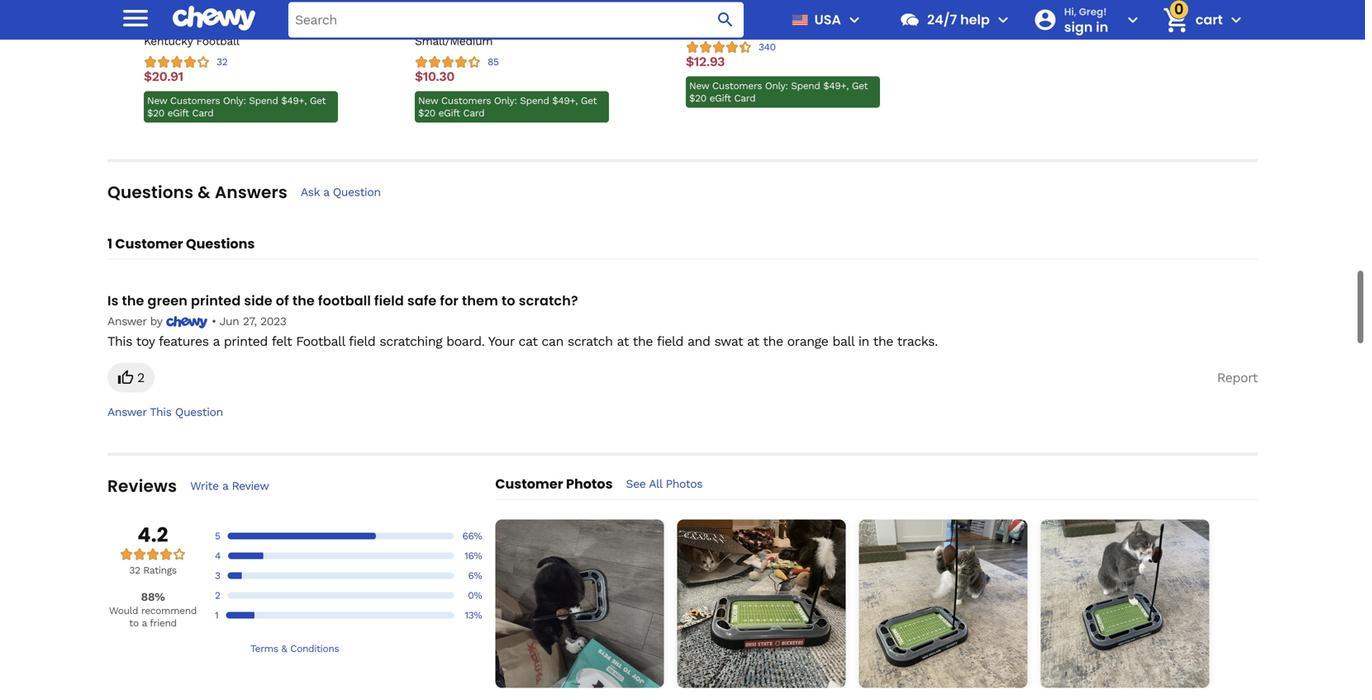 Task type: locate. For each thing, give the bounding box(es) containing it.
1 vertical spatial answer
[[107, 406, 146, 419]]

card down cowboys, at the top right of the page
[[734, 92, 755, 104]]

0 horizontal spatial at
[[617, 334, 629, 349]]

item
[[169, 4, 194, 18]]

customers for $10.30
[[441, 95, 491, 106]]

0 horizontal spatial to
[[129, 618, 139, 630]]

a down •
[[213, 334, 220, 349]]

0 vertical spatial printed
[[191, 292, 241, 310]]

photos inside see all photos button
[[666, 478, 703, 491]]

terms & conditions
[[250, 644, 339, 655]]

0 horizontal spatial pets
[[208, 4, 231, 18]]

new for $12.93
[[689, 80, 709, 92]]

0 horizontal spatial 1
[[107, 235, 112, 253]]

egift
[[709, 92, 731, 104], [167, 107, 189, 119], [438, 107, 460, 119]]

2 down 3
[[215, 590, 220, 602]]

nfl inside the pets first nfl football field cat scratcher toy with catnip, kentucky football
[[262, 4, 283, 18]]

at right swat
[[747, 334, 759, 349]]

list
[[495, 520, 1258, 689]]

answer this question
[[107, 406, 223, 419]]

in
[[1096, 18, 1108, 36]]

2023
[[260, 315, 286, 328]]

1 horizontal spatial 2
[[215, 590, 220, 602]]

2 horizontal spatial customers
[[712, 80, 762, 92]]

ratings
[[143, 565, 177, 577]]

pets up bandana, at the left of page
[[415, 4, 438, 18]]

at right scratch
[[617, 334, 629, 349]]

questions up the 1 customer questions
[[107, 181, 194, 204]]

spend down toy
[[249, 95, 278, 106]]

0 horizontal spatial cat
[[173, 19, 191, 33]]

list item
[[495, 520, 664, 689], [677, 520, 846, 689], [859, 520, 1027, 689], [1041, 520, 1209, 689]]

2 horizontal spatial first
[[712, 4, 736, 18]]

0 vertical spatial football
[[287, 4, 330, 18]]

$20 down $12.93 text box
[[689, 92, 706, 104]]

0 horizontal spatial spend
[[249, 95, 278, 106]]

dog inside pets first nfl dog & cat t-shirt, dallas cowboys, medium
[[765, 4, 785, 18]]

$20 down $10.30 text box
[[418, 107, 435, 119]]

2 horizontal spatial nfl
[[740, 4, 761, 18]]

1 pets from the left
[[208, 4, 231, 18]]

cat left "t-"
[[799, 4, 817, 18]]

1 horizontal spatial $20
[[418, 107, 435, 119]]

0 vertical spatial 32
[[216, 56, 227, 68]]

2 at from the left
[[747, 334, 759, 349]]

new customers only: spend $49+, get $20 egift card down 85
[[418, 95, 597, 119]]

field down football
[[349, 334, 375, 349]]

football down scratcher
[[196, 34, 239, 48]]

write
[[190, 480, 219, 493]]

help
[[960, 10, 990, 29]]

0 horizontal spatial customers
[[170, 95, 220, 106]]

cart menu image
[[1226, 10, 1246, 30]]

only:
[[765, 80, 788, 92], [223, 95, 246, 106], [494, 95, 517, 106]]

card up questions & answers
[[192, 107, 213, 119]]

cat inside the pets first nfl football field cat scratcher toy with catnip, kentucky football
[[173, 19, 191, 33]]

3 pets from the left
[[686, 4, 709, 18]]

a right ask at the left of page
[[323, 185, 329, 199]]

cart link
[[1156, 0, 1223, 40]]

1 vertical spatial this
[[107, 334, 132, 349]]

3
[[215, 571, 220, 582]]

this for this toy features a printed felt football field scratching board. your cat can scratch at the field and swat at the orange ball in the tracks.
[[107, 334, 132, 349]]

can
[[542, 334, 563, 349]]

first for $12.93
[[712, 4, 736, 18]]

menu image
[[119, 1, 152, 34], [844, 10, 864, 30]]

pets for $10.30
[[415, 4, 438, 18]]

field
[[374, 292, 404, 310], [349, 334, 375, 349], [657, 334, 683, 349]]

1 horizontal spatial menu image
[[844, 10, 864, 30]]

a right write
[[222, 480, 228, 493]]

1 vertical spatial to
[[129, 618, 139, 630]]

nfl inside pets first nfl reversible dog & cat bandana, buffalo bills, small/medium
[[469, 4, 490, 18]]

spend down medium
[[791, 80, 820, 92]]

1 at from the left
[[617, 334, 629, 349]]

this up field
[[144, 4, 165, 18]]

answer inside button
[[107, 406, 146, 419]]

2 horizontal spatial pets
[[686, 4, 709, 18]]

photos left see
[[566, 475, 613, 494]]

side
[[244, 292, 273, 310]]

them
[[462, 292, 498, 310]]

$20 down $20.91 text box
[[147, 107, 164, 119]]

2 horizontal spatial $49+,
[[823, 80, 849, 92]]

1 horizontal spatial 1
[[215, 610, 218, 622]]

only: down 85
[[494, 95, 517, 106]]

2 horizontal spatial $20
[[689, 92, 706, 104]]

write a review link
[[190, 479, 269, 494]]

0 horizontal spatial question
[[175, 406, 223, 419]]

account menu image
[[1123, 10, 1143, 30]]

0%
[[468, 590, 482, 602]]

32 left ratings
[[129, 565, 140, 577]]

new customers only: spend $49+, get $20 egift card for $10.30
[[418, 95, 597, 119]]

$20
[[689, 92, 706, 104], [147, 107, 164, 119], [418, 107, 435, 119]]

1 horizontal spatial customers
[[441, 95, 491, 106]]

ask a question
[[301, 185, 381, 199]]

new down $10.30 text box
[[418, 95, 438, 106]]

egift down $10.30 text box
[[438, 107, 460, 119]]

first inside pets first nfl dog & cat t-shirt, dallas cowboys, medium
[[712, 4, 736, 18]]

nfl inside pets first nfl dog & cat t-shirt, dallas cowboys, medium
[[740, 4, 761, 18]]

cat
[[518, 334, 537, 349]]

2 horizontal spatial new
[[689, 80, 709, 92]]

1 horizontal spatial dog
[[765, 4, 785, 18]]

nfl up buffalo
[[469, 4, 490, 18]]

printed up •
[[191, 292, 241, 310]]

1 answer from the top
[[107, 315, 146, 328]]

printed down the • jun 27, 2023
[[224, 334, 268, 349]]

2 pets from the left
[[415, 4, 438, 18]]

1 first from the left
[[235, 4, 259, 18]]

this
[[144, 4, 165, 18], [107, 334, 132, 349], [150, 406, 171, 419]]

usa button
[[785, 0, 864, 40]]

0 vertical spatial 1
[[107, 235, 112, 253]]

1 up is
[[107, 235, 112, 253]]

printed
[[191, 292, 241, 310], [224, 334, 268, 349]]

1 horizontal spatial pets
[[415, 4, 438, 18]]

bandana,
[[415, 19, 464, 33]]

first up bandana, at the left of page
[[441, 4, 465, 18]]

1 horizontal spatial new customers only: spend $49+, get $20 egift card
[[418, 95, 597, 119]]

pets up dallas
[[686, 4, 709, 18]]

0 vertical spatial this
[[144, 4, 165, 18]]

a inside button
[[323, 185, 329, 199]]

egift down $12.93 text box
[[709, 92, 731, 104]]

0 horizontal spatial only:
[[223, 95, 246, 106]]

0 horizontal spatial 32
[[129, 565, 140, 577]]

menu image right usa at the top
[[844, 10, 864, 30]]

customers down $20.91 text box
[[170, 95, 220, 106]]

menu image left item
[[119, 1, 152, 34]]

pets for $12.93
[[686, 4, 709, 18]]

1 dog from the left
[[551, 4, 572, 18]]

2 horizontal spatial card
[[734, 92, 755, 104]]

customers down $12.93 text box
[[712, 80, 762, 92]]

answer down 2 button
[[107, 406, 146, 419]]

customer
[[115, 235, 183, 253], [495, 475, 563, 494]]

1 nfl from the left
[[262, 4, 283, 18]]

1 vertical spatial 32
[[129, 565, 140, 577]]

field left the and
[[657, 334, 683, 349]]

pets first nfl reversible dog & cat bandana, buffalo bills, small/medium link
[[415, 4, 609, 49]]

toy
[[249, 19, 267, 33]]

3 list item from the left
[[859, 520, 1027, 689]]

card
[[734, 92, 755, 104], [192, 107, 213, 119], [463, 107, 484, 119]]

$49+,
[[823, 80, 849, 92], [281, 95, 307, 106], [552, 95, 578, 106]]

is
[[107, 292, 119, 310]]

this left toy
[[107, 334, 132, 349]]

0 horizontal spatial get
[[310, 95, 326, 106]]

customers
[[712, 80, 762, 92], [170, 95, 220, 106], [441, 95, 491, 106]]

only: down the pets first nfl football field cat scratcher toy with catnip, kentucky football
[[223, 95, 246, 106]]

board.
[[446, 334, 485, 349]]

new customers only: spend $49+, get $20 egift card down 340
[[689, 80, 868, 104]]

chewy home image
[[173, 0, 255, 37]]

new down $20.91 text box
[[147, 95, 167, 106]]

1 down 3
[[215, 610, 218, 622]]

2
[[137, 370, 144, 386], [215, 590, 220, 602]]

2 horizontal spatial cat
[[799, 4, 817, 18]]

answer
[[107, 315, 146, 328], [107, 406, 146, 419]]

the right scratch
[[633, 334, 653, 349]]

cat
[[586, 4, 604, 18], [799, 4, 817, 18], [173, 19, 191, 33]]

2 dog from the left
[[765, 4, 785, 18]]

dallas
[[686, 19, 718, 33]]

1 horizontal spatial at
[[747, 334, 759, 349]]

0 horizontal spatial $49+,
[[281, 95, 307, 106]]

spend for $12.93
[[791, 80, 820, 92]]

customers down $10.30 text box
[[441, 95, 491, 106]]

1 horizontal spatial question
[[333, 185, 381, 199]]

0 horizontal spatial customer
[[115, 235, 183, 253]]

1 horizontal spatial cat
[[586, 4, 604, 18]]

24/7
[[927, 10, 957, 29]]

in
[[858, 334, 869, 349]]

by
[[150, 315, 162, 328]]

to down would
[[129, 618, 139, 630]]

to
[[502, 292, 515, 310], [129, 618, 139, 630]]

cat down item
[[173, 19, 191, 33]]

question inside button
[[175, 406, 223, 419]]

the right in
[[873, 334, 893, 349]]

2 answer from the top
[[107, 406, 146, 419]]

photos right all
[[666, 478, 703, 491]]

question down features
[[175, 406, 223, 419]]

2 horizontal spatial egift
[[709, 92, 731, 104]]

85
[[488, 56, 499, 68]]

0 vertical spatial question
[[333, 185, 381, 199]]

questions down questions & answers
[[186, 235, 255, 253]]

scratcher
[[195, 19, 246, 33]]

shirt,
[[831, 4, 859, 18]]

nfl for $10.30
[[469, 4, 490, 18]]

0 horizontal spatial nfl
[[262, 4, 283, 18]]

pets up scratcher
[[208, 4, 231, 18]]

2 horizontal spatial spend
[[791, 80, 820, 92]]

dog
[[551, 4, 572, 18], [765, 4, 785, 18]]

customers for $12.93
[[712, 80, 762, 92]]

1 horizontal spatial only:
[[494, 95, 517, 106]]

3 nfl from the left
[[740, 4, 761, 18]]

football up the catnip,
[[287, 4, 330, 18]]

cart
[[1195, 10, 1223, 29]]

1
[[107, 235, 112, 253], [215, 610, 218, 622]]

1 list item from the left
[[495, 520, 664, 689]]

pets inside pets first nfl dog & cat t-shirt, dallas cowboys, medium
[[686, 4, 709, 18]]

nfl
[[262, 4, 283, 18], [469, 4, 490, 18], [740, 4, 761, 18]]

first up toy
[[235, 4, 259, 18]]

new down $12.93 text box
[[689, 80, 709, 92]]

egift for $10.30
[[438, 107, 460, 119]]

2 horizontal spatial get
[[852, 80, 868, 92]]

football
[[287, 4, 330, 18], [196, 34, 239, 48], [296, 334, 345, 349]]

dog right reversible
[[551, 4, 572, 18]]

pets inside the pets first nfl football field cat scratcher toy with catnip, kentucky football
[[208, 4, 231, 18]]

a
[[323, 185, 329, 199], [213, 334, 220, 349], [222, 480, 228, 493], [142, 618, 147, 630]]

0 vertical spatial 2
[[137, 370, 144, 386]]

5
[[215, 531, 220, 542]]

1 vertical spatial question
[[175, 406, 223, 419]]

2 horizontal spatial new customers only: spend $49+, get $20 egift card
[[689, 80, 868, 104]]

new
[[689, 80, 709, 92], [147, 95, 167, 106], [418, 95, 438, 106]]

0 horizontal spatial $20
[[147, 107, 164, 119]]

first inside pets first nfl reversible dog & cat bandana, buffalo bills, small/medium
[[441, 4, 465, 18]]

first
[[235, 4, 259, 18], [441, 4, 465, 18], [712, 4, 736, 18]]

32 down scratcher
[[216, 56, 227, 68]]

0 horizontal spatial new
[[147, 95, 167, 106]]

88% would recommend to a friend
[[109, 591, 197, 630]]

1 horizontal spatial $49+,
[[552, 95, 578, 106]]

answer down is
[[107, 315, 146, 328]]

only: down 340
[[765, 80, 788, 92]]

cat right reversible
[[586, 4, 604, 18]]

& right reversible
[[575, 4, 582, 18]]

1 horizontal spatial to
[[502, 292, 515, 310]]

Product search field
[[288, 2, 744, 38]]

cats love this image
[[677, 520, 846, 689]]

1 horizontal spatial spend
[[520, 95, 549, 106]]

nfl up cowboys, at the top right of the page
[[740, 4, 761, 18]]

2 vertical spatial this
[[150, 406, 171, 419]]

3 first from the left
[[712, 4, 736, 18]]

pets inside pets first nfl reversible dog & cat bandana, buffalo bills, small/medium
[[415, 4, 438, 18]]

your
[[488, 334, 514, 349]]

0 horizontal spatial new customers only: spend $49+, get $20 egift card
[[147, 95, 326, 119]]

1 horizontal spatial photos
[[666, 478, 703, 491]]

1 vertical spatial customer
[[495, 475, 563, 494]]

card down small/medium on the left
[[463, 107, 484, 119]]

nfl up with
[[262, 4, 283, 18]]

2 down toy
[[137, 370, 144, 386]]

0 vertical spatial answer
[[107, 315, 146, 328]]

cat inside pets first nfl dog & cat t-shirt, dallas cowboys, medium
[[799, 4, 817, 18]]

& up medium
[[789, 4, 795, 18]]

1 horizontal spatial nfl
[[469, 4, 490, 18]]

1 vertical spatial questions
[[186, 235, 255, 253]]

2 nfl from the left
[[469, 4, 490, 18]]

1 vertical spatial 1
[[215, 610, 218, 622]]

first for $10.30
[[441, 4, 465, 18]]

0 horizontal spatial first
[[235, 4, 259, 18]]

this for this item –
[[144, 4, 165, 18]]

this down 2 button
[[150, 406, 171, 419]]

first up dallas
[[712, 4, 736, 18]]

0 horizontal spatial egift
[[167, 107, 189, 119]]

question right ask at the left of page
[[333, 185, 381, 199]]

0 horizontal spatial dog
[[551, 4, 572, 18]]

1 horizontal spatial card
[[463, 107, 484, 119]]

to right them
[[502, 292, 515, 310]]

1 horizontal spatial egift
[[438, 107, 460, 119]]

dog up medium
[[765, 4, 785, 18]]

cat for pets first nfl football field cat scratcher toy with catnip, kentucky football
[[173, 19, 191, 33]]

football right felt
[[296, 334, 345, 349]]

pets
[[208, 4, 231, 18], [415, 4, 438, 18], [686, 4, 709, 18]]

question inside button
[[333, 185, 381, 199]]

1 horizontal spatial new
[[418, 95, 438, 106]]

photos
[[566, 475, 613, 494], [666, 478, 703, 491]]

1 horizontal spatial get
[[581, 95, 597, 106]]

question for answer this question
[[175, 406, 223, 419]]

felt
[[271, 334, 292, 349]]

1 horizontal spatial 32
[[216, 56, 227, 68]]

new for $20.91
[[147, 95, 167, 106]]

egift down $20.91 text box
[[167, 107, 189, 119]]

2 first from the left
[[441, 4, 465, 18]]

to inside 88% would recommend to a friend
[[129, 618, 139, 630]]

1 vertical spatial football
[[196, 34, 239, 48]]

spend down bills,
[[520, 95, 549, 106]]

2 horizontal spatial only:
[[765, 80, 788, 92]]

new customers only: spend $49+, get $20 egift card down $20.91 text box
[[147, 95, 326, 119]]

menu image inside usa dropdown button
[[844, 10, 864, 30]]

new for $10.30
[[418, 95, 438, 106]]

1 for 1 customer questions
[[107, 235, 112, 253]]

items image
[[1161, 5, 1190, 35]]

& inside pets first nfl reversible dog & cat bandana, buffalo bills, small/medium
[[575, 4, 582, 18]]

0 horizontal spatial 2
[[137, 370, 144, 386]]

$20 for $20.91
[[147, 107, 164, 119]]

1 horizontal spatial first
[[441, 4, 465, 18]]

the
[[122, 292, 144, 310], [292, 292, 315, 310], [633, 334, 653, 349], [763, 334, 783, 349], [873, 334, 893, 349]]

a left friend
[[142, 618, 147, 630]]

0 horizontal spatial card
[[192, 107, 213, 119]]



Task type: describe. For each thing, give the bounding box(es) containing it.
customer photos
[[495, 475, 613, 494]]

features
[[158, 334, 209, 349]]

medium
[[776, 19, 819, 33]]

card for $10.30
[[463, 107, 484, 119]]

answer for answer this question
[[107, 406, 146, 419]]

usa
[[814, 10, 841, 29]]

16%
[[464, 551, 482, 562]]

conditions
[[290, 644, 339, 655]]

$12.93
[[686, 54, 725, 69]]

6%
[[468, 571, 482, 582]]

jun
[[219, 315, 239, 328]]

small/medium
[[415, 34, 493, 48]]

$12.93 text field
[[686, 54, 725, 70]]

and
[[687, 334, 710, 349]]

spend for $10.30
[[520, 95, 549, 106]]

2 button
[[107, 363, 154, 393]]

friend
[[150, 618, 177, 630]]

greg!
[[1079, 5, 1107, 18]]

24/7 help
[[927, 10, 990, 29]]

0 horizontal spatial photos
[[566, 475, 613, 494]]

of
[[276, 292, 289, 310]]

pets first nfl reversible dog & cat bandana, buffalo bills, small/medium
[[415, 4, 604, 48]]

$20.91
[[144, 68, 183, 84]]

$49+, for $10.30
[[552, 95, 578, 106]]

2 vertical spatial football
[[296, 334, 345, 349]]

–
[[197, 4, 205, 18]]

pets first nfl football field cat scratcher toy with catnip, kentucky football
[[144, 4, 334, 48]]

13%
[[465, 610, 482, 622]]

1 for 1
[[215, 610, 218, 622]]

card for $20.91
[[192, 107, 213, 119]]

$20.91 text field
[[144, 68, 183, 85]]

& left answers
[[198, 181, 211, 204]]

2 inside 2 button
[[137, 370, 144, 386]]

help menu image
[[993, 10, 1013, 30]]

orange
[[787, 334, 828, 349]]

first inside the pets first nfl football field cat scratcher toy with catnip, kentucky football
[[235, 4, 259, 18]]

hi,
[[1064, 5, 1077, 18]]

terms & conditions link
[[107, 643, 482, 656]]

0 vertical spatial customer
[[115, 235, 183, 253]]

is the green printed side of the football field safe for them to scratch?
[[107, 292, 578, 310]]

toy
[[136, 334, 155, 349]]

$20 for $10.30
[[418, 107, 435, 119]]

all
[[649, 478, 662, 491]]

see all photos button
[[626, 476, 703, 493]]

this toy features a printed felt football field scratching board. your cat can scratch at the field and swat at the orange ball in the tracks.
[[107, 334, 938, 349]]

egift for $20.91
[[167, 107, 189, 119]]

chewy support image
[[899, 9, 920, 31]]

• jun 27, 2023
[[208, 315, 286, 328]]

pets first nfl dog & cat t-shirt, dallas cowboys, medium
[[686, 4, 859, 33]]

this item –
[[144, 4, 208, 18]]

$49+, for $12.93
[[823, 80, 849, 92]]

answer for answer by
[[107, 315, 146, 328]]

get for $10.30
[[581, 95, 597, 106]]

bills,
[[509, 19, 534, 33]]

customers for $20.91
[[170, 95, 220, 106]]

reviews
[[107, 475, 177, 498]]

340
[[759, 41, 776, 53]]

32 for 32
[[216, 56, 227, 68]]

1 vertical spatial 2
[[215, 590, 220, 602]]

spend for $20.91
[[249, 95, 278, 106]]

see
[[626, 478, 646, 491]]

66%
[[462, 531, 482, 542]]

ask a question button
[[301, 185, 381, 200]]

only: for $10.30
[[494, 95, 517, 106]]

ball
[[832, 334, 854, 349]]

dog inside pets first nfl reversible dog & cat bandana, buffalo bills, small/medium
[[551, 4, 572, 18]]

see all photos
[[626, 478, 703, 491]]

1 customer questions
[[107, 235, 255, 253]]

recommend
[[141, 606, 197, 617]]

nfl for $12.93
[[740, 4, 761, 18]]

new customers only: spend $49+, get $20 egift card for $12.93
[[689, 80, 868, 104]]

football
[[318, 292, 371, 310]]

for
[[440, 292, 459, 310]]

4 list item from the left
[[1041, 520, 1209, 689]]

4.2
[[137, 522, 168, 549]]

2 list item from the left
[[677, 520, 846, 689]]

the left orange
[[763, 334, 783, 349]]

submit search image
[[716, 10, 735, 30]]

32 ratings
[[129, 565, 177, 577]]

card for $12.93
[[734, 92, 755, 104]]

pets first nfl dog & cat t-shirt, dallas cowboys, medium link
[[686, 4, 880, 34]]

question for ask a question
[[333, 185, 381, 199]]

27,
[[243, 315, 257, 328]]

this inside button
[[150, 406, 171, 419]]

report
[[1217, 370, 1258, 386]]

only: for $20.91
[[223, 95, 246, 106]]

32 for 32 ratings
[[129, 565, 140, 577]]

a inside 88% would recommend to a friend
[[142, 618, 147, 630]]

0 vertical spatial to
[[502, 292, 515, 310]]

& right terms
[[281, 644, 287, 655]]

t-
[[820, 4, 831, 18]]

get for $12.93
[[852, 80, 868, 92]]

$20 for $12.93
[[689, 92, 706, 104]]

field
[[144, 19, 170, 33]]

$10.30 text field
[[415, 68, 454, 85]]

catnip,
[[297, 19, 334, 33]]

scratch
[[568, 334, 613, 349]]

write a review
[[190, 480, 269, 493]]

get for $20.91
[[310, 95, 326, 106]]

the right the of
[[292, 292, 315, 310]]

report button
[[1217, 363, 1258, 393]]

safe
[[407, 292, 437, 310]]

reversible
[[494, 4, 548, 18]]

hi, greg! sign in
[[1064, 5, 1108, 36]]

tracks.
[[897, 334, 938, 349]]

$49+, for $20.91
[[281, 95, 307, 106]]

green
[[148, 292, 188, 310]]

$10.30
[[415, 68, 454, 84]]

scratching
[[379, 334, 442, 349]]

1 horizontal spatial customer
[[495, 475, 563, 494]]

ask
[[301, 185, 320, 199]]

24/7 help link
[[892, 0, 990, 40]]

cat inside pets first nfl reversible dog & cat bandana, buffalo bills, small/medium
[[586, 4, 604, 18]]

88%
[[141, 591, 165, 604]]

answers
[[215, 181, 287, 204]]

only: for $12.93
[[765, 80, 788, 92]]

egift for $12.93
[[709, 92, 731, 104]]

with
[[270, 19, 293, 33]]

kentucky
[[144, 34, 193, 48]]

new customers only: spend $49+, get $20 egift card for $20.91
[[147, 95, 326, 119]]

swat
[[714, 334, 743, 349]]

scratch?
[[519, 292, 578, 310]]

the right is
[[122, 292, 144, 310]]

cat for pets first nfl dog & cat t-shirt, dallas cowboys, medium
[[799, 4, 817, 18]]

& inside pets first nfl dog & cat t-shirt, dallas cowboys, medium
[[789, 4, 795, 18]]

field left safe
[[374, 292, 404, 310]]

answer this question button
[[107, 405, 223, 420]]

Search text field
[[288, 2, 744, 38]]

chewy image
[[166, 316, 208, 329]]

0 vertical spatial questions
[[107, 181, 194, 204]]

0 horizontal spatial menu image
[[119, 1, 152, 34]]

questions & answers
[[107, 181, 287, 204]]

1 vertical spatial printed
[[224, 334, 268, 349]]

•
[[211, 315, 216, 328]]

would
[[109, 606, 138, 617]]



Task type: vqa. For each thing, say whether or not it's contained in the screenshot.
Sign
yes



